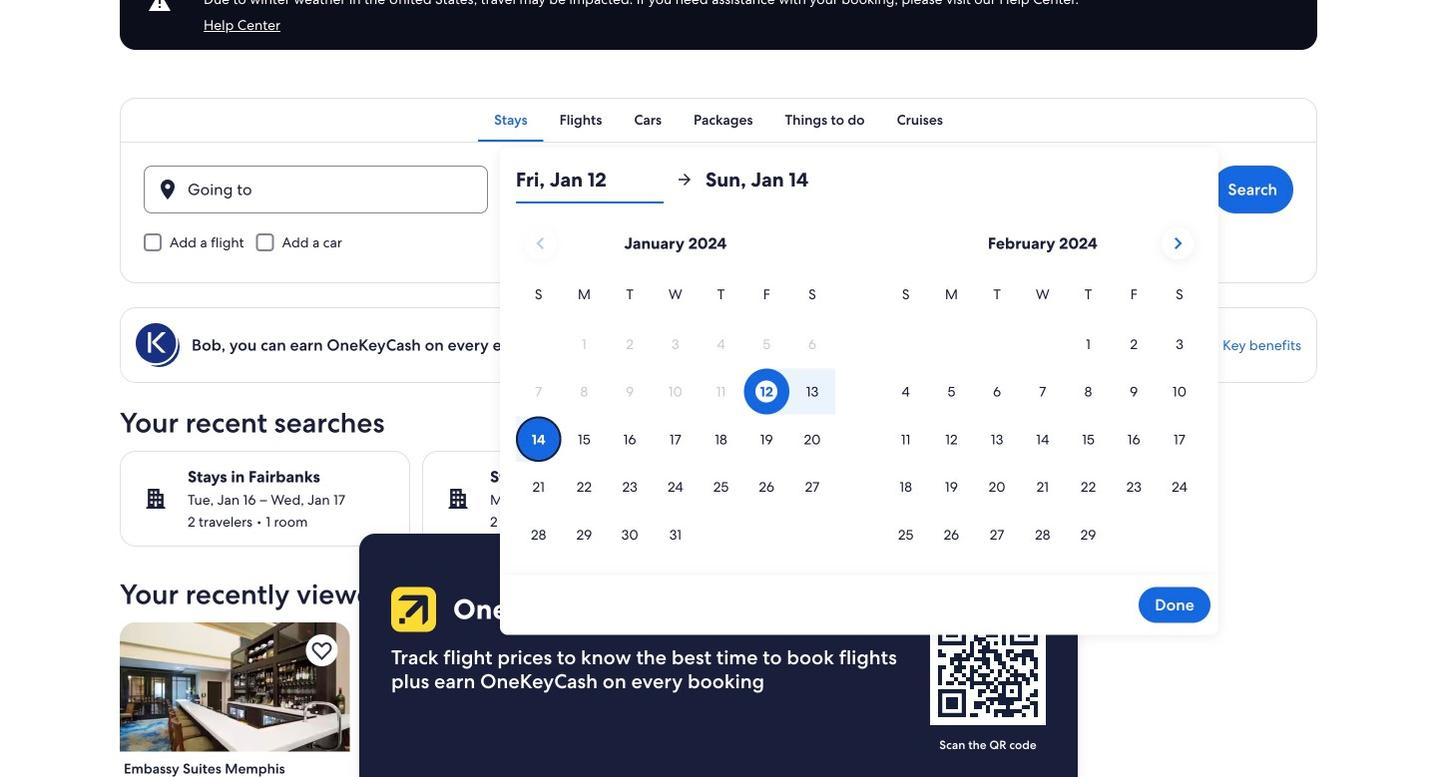 Task type: describe. For each thing, give the bounding box(es) containing it.
february 2024 element
[[884, 284, 1203, 560]]

previous month image
[[529, 232, 553, 256]]

directional image
[[676, 171, 694, 189]]

bar (on property) image
[[120, 623, 350, 752]]

close image
[[1015, 559, 1033, 577]]

expedia logo image
[[387, 588, 436, 633]]

next month image
[[1167, 232, 1190, 256]]



Task type: locate. For each thing, give the bounding box(es) containing it.
one key blue tier image
[[136, 324, 180, 367]]

stays image
[[446, 487, 470, 511]]

stays image
[[144, 487, 168, 511]]

tab list
[[120, 98, 1318, 142]]

january 2024 element
[[516, 284, 836, 560]]

qr code image
[[931, 610, 1046, 726]]

application
[[516, 220, 1203, 560]]

Save Embassy Suites Memphis to a trip checkbox
[[306, 635, 338, 667]]



Task type: vqa. For each thing, say whether or not it's contained in the screenshot.
TODAY element
no



